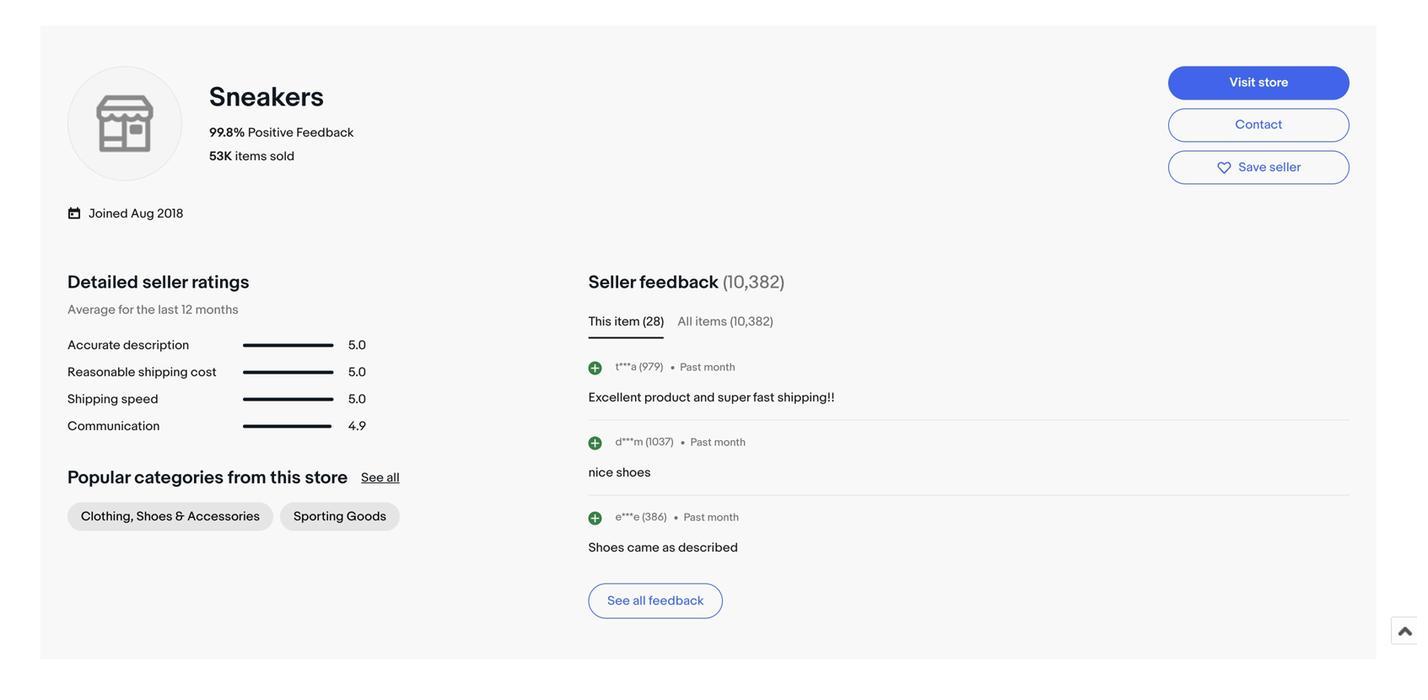 Task type: locate. For each thing, give the bounding box(es) containing it.
store
[[1259, 75, 1289, 90], [305, 467, 348, 489]]

shoes
[[136, 509, 172, 524], [588, 540, 624, 556]]

past month up and on the bottom of page
[[680, 361, 735, 374]]

this
[[270, 467, 301, 489]]

past for product
[[680, 361, 701, 374]]

items inside tab list
[[695, 314, 727, 330]]

joined
[[89, 206, 128, 222]]

1 horizontal spatial items
[[695, 314, 727, 330]]

t***a (979)
[[615, 361, 663, 374]]

from
[[228, 467, 266, 489]]

1 horizontal spatial see
[[607, 594, 630, 609]]

99.8% positive feedback
[[209, 125, 354, 140]]

shoes left &
[[136, 509, 172, 524]]

1 vertical spatial 5.0
[[348, 365, 366, 380]]

seller for save
[[1269, 160, 1301, 175]]

0 vertical spatial past month
[[680, 361, 735, 374]]

1 vertical spatial feedback
[[649, 594, 704, 609]]

excellent product and super fast shipping!!
[[588, 390, 835, 405]]

feedback down as
[[649, 594, 704, 609]]

1 vertical spatial see
[[607, 594, 630, 609]]

1 5.0 from the top
[[348, 338, 366, 353]]

0 horizontal spatial seller
[[142, 272, 188, 294]]

seller feedback (10,382)
[[588, 272, 785, 294]]

items for all
[[695, 314, 727, 330]]

1 vertical spatial store
[[305, 467, 348, 489]]

(28)
[[643, 314, 664, 330]]

0 horizontal spatial shoes
[[136, 509, 172, 524]]

past right (1037)
[[690, 436, 712, 449]]

0 vertical spatial see
[[361, 470, 384, 486]]

sneakers image
[[66, 64, 184, 183]]

2 vertical spatial past month
[[684, 511, 739, 524]]

month down super
[[714, 436, 746, 449]]

all
[[387, 470, 400, 486], [633, 594, 646, 609]]

this
[[588, 314, 612, 330]]

sold
[[270, 149, 295, 164]]

seller inside button
[[1269, 160, 1301, 175]]

2 5.0 from the top
[[348, 365, 366, 380]]

contact link
[[1168, 108, 1350, 142]]

(386)
[[642, 511, 667, 524]]

(1037)
[[646, 436, 674, 449]]

feedback up all
[[640, 272, 719, 294]]

0 vertical spatial items
[[235, 149, 267, 164]]

0 vertical spatial month
[[704, 361, 735, 374]]

past for shoes
[[690, 436, 712, 449]]

(10,382) up all items (10,382)
[[723, 272, 785, 294]]

shipping
[[138, 365, 188, 380]]

text__icon wrapper image
[[67, 204, 89, 221]]

categories
[[134, 467, 224, 489]]

t***a
[[615, 361, 637, 374]]

0 horizontal spatial all
[[387, 470, 400, 486]]

nice shoes
[[588, 465, 651, 481]]

cost
[[191, 365, 217, 380]]

(10,382)
[[723, 272, 785, 294], [730, 314, 773, 330]]

1 vertical spatial items
[[695, 314, 727, 330]]

ratings
[[192, 272, 249, 294]]

past month up described
[[684, 511, 739, 524]]

super
[[718, 390, 750, 405]]

1 vertical spatial (10,382)
[[730, 314, 773, 330]]

past month for shoes
[[690, 436, 746, 449]]

1 horizontal spatial store
[[1259, 75, 1289, 90]]

items for 53k
[[235, 149, 267, 164]]

53k
[[209, 149, 232, 164]]

seller
[[1269, 160, 1301, 175], [142, 272, 188, 294]]

2 vertical spatial past
[[684, 511, 705, 524]]

month up described
[[707, 511, 739, 524]]

0 vertical spatial past
[[680, 361, 701, 374]]

0 vertical spatial 5.0
[[348, 338, 366, 353]]

visit
[[1229, 75, 1256, 90]]

all up sporting goods link
[[387, 470, 400, 486]]

99.8%
[[209, 125, 245, 140]]

nice
[[588, 465, 613, 481]]

53k items sold
[[209, 149, 295, 164]]

visit store
[[1229, 75, 1289, 90]]

see down came
[[607, 594, 630, 609]]

all for see all feedback
[[633, 594, 646, 609]]

shoes left came
[[588, 540, 624, 556]]

accessories
[[187, 509, 260, 524]]

(10,382) right all
[[730, 314, 773, 330]]

5.0 for accurate description
[[348, 338, 366, 353]]

shipping!!
[[777, 390, 835, 405]]

came
[[627, 540, 660, 556]]

1 horizontal spatial all
[[633, 594, 646, 609]]

0 vertical spatial all
[[387, 470, 400, 486]]

month up excellent product and super fast shipping!!
[[704, 361, 735, 374]]

1 vertical spatial past
[[690, 436, 712, 449]]

2 vertical spatial 5.0
[[348, 392, 366, 407]]

0 vertical spatial (10,382)
[[723, 272, 785, 294]]

tab list
[[588, 312, 1350, 332]]

0 horizontal spatial items
[[235, 149, 267, 164]]

seller up last
[[142, 272, 188, 294]]

0 vertical spatial shoes
[[136, 509, 172, 524]]

visit store link
[[1168, 66, 1350, 100]]

past
[[680, 361, 701, 374], [690, 436, 712, 449], [684, 511, 705, 524]]

past month
[[680, 361, 735, 374], [690, 436, 746, 449], [684, 511, 739, 524]]

seller right 'save'
[[1269, 160, 1301, 175]]

shoes came as described
[[588, 540, 738, 556]]

items right 53k
[[235, 149, 267, 164]]

product
[[644, 390, 691, 405]]

items
[[235, 149, 267, 164], [695, 314, 727, 330]]

as
[[662, 540, 675, 556]]

e***e
[[615, 511, 640, 524]]

all down came
[[633, 594, 646, 609]]

0 vertical spatial feedback
[[640, 272, 719, 294]]

0 vertical spatial store
[[1259, 75, 1289, 90]]

feedback
[[640, 272, 719, 294], [649, 594, 704, 609]]

past up described
[[684, 511, 705, 524]]

1 horizontal spatial shoes
[[588, 540, 624, 556]]

shoes inside "link"
[[136, 509, 172, 524]]

0 vertical spatial seller
[[1269, 160, 1301, 175]]

feedback inside see all feedback link
[[649, 594, 704, 609]]

(10,382) for all items (10,382)
[[730, 314, 773, 330]]

month
[[704, 361, 735, 374], [714, 436, 746, 449], [707, 511, 739, 524]]

sneakers link
[[209, 81, 330, 114]]

positive
[[248, 125, 293, 140]]

see up goods
[[361, 470, 384, 486]]

past month down excellent product and super fast shipping!!
[[690, 436, 746, 449]]

clothing, shoes & accessories link
[[67, 502, 273, 531]]

&
[[175, 509, 185, 524]]

2 vertical spatial month
[[707, 511, 739, 524]]

joined aug 2018
[[89, 206, 184, 222]]

month for super
[[704, 361, 735, 374]]

items right all
[[695, 314, 727, 330]]

past up and on the bottom of page
[[680, 361, 701, 374]]

1 vertical spatial all
[[633, 594, 646, 609]]

5.0
[[348, 338, 366, 353], [348, 365, 366, 380], [348, 392, 366, 407]]

all
[[678, 314, 692, 330]]

sneakers
[[209, 81, 324, 114]]

1 vertical spatial seller
[[142, 272, 188, 294]]

feedback
[[296, 125, 354, 140]]

0 horizontal spatial see
[[361, 470, 384, 486]]

see
[[361, 470, 384, 486], [607, 594, 630, 609]]

communication
[[67, 419, 160, 434]]

0 horizontal spatial store
[[305, 467, 348, 489]]

item
[[614, 314, 640, 330]]

goods
[[347, 509, 386, 524]]

store up sporting
[[305, 467, 348, 489]]

month for described
[[707, 511, 739, 524]]

e***e (386)
[[615, 511, 667, 524]]

store right visit
[[1259, 75, 1289, 90]]

the
[[136, 303, 155, 318]]

average
[[67, 303, 115, 318]]

detailed
[[67, 272, 138, 294]]

1 horizontal spatial seller
[[1269, 160, 1301, 175]]

3 5.0 from the top
[[348, 392, 366, 407]]

1 vertical spatial past month
[[690, 436, 746, 449]]

past for came
[[684, 511, 705, 524]]



Task type: vqa. For each thing, say whether or not it's contained in the screenshot.
NEW Genuine Nikon EN-EL15a Battery For Nikon D7500 D7200 D800 D800E D810 D850 image
no



Task type: describe. For each thing, give the bounding box(es) containing it.
past month for came
[[684, 511, 739, 524]]

for
[[118, 303, 134, 318]]

1 vertical spatial month
[[714, 436, 746, 449]]

12
[[181, 303, 193, 318]]

accurate
[[67, 338, 120, 353]]

sporting
[[294, 509, 344, 524]]

all for see all
[[387, 470, 400, 486]]

save
[[1239, 160, 1267, 175]]

popular categories from this store
[[67, 467, 348, 489]]

(10,382) for seller feedback (10,382)
[[723, 272, 785, 294]]

average for the last 12 months
[[67, 303, 239, 318]]

past month for product
[[680, 361, 735, 374]]

sporting goods link
[[280, 502, 400, 531]]

save seller
[[1239, 160, 1301, 175]]

detailed seller ratings
[[67, 272, 249, 294]]

description
[[123, 338, 189, 353]]

d***m
[[615, 436, 643, 449]]

sporting goods
[[294, 509, 386, 524]]

see all feedback link
[[588, 584, 723, 619]]

clothing, shoes & accessories
[[81, 509, 260, 524]]

months
[[195, 303, 239, 318]]

see all link
[[361, 470, 400, 486]]

this item (28)
[[588, 314, 664, 330]]

reasonable shipping cost
[[67, 365, 217, 380]]

excellent
[[588, 390, 642, 405]]

accurate description
[[67, 338, 189, 353]]

reasonable
[[67, 365, 135, 380]]

see all feedback
[[607, 594, 704, 609]]

and
[[693, 390, 715, 405]]

store inside visit store link
[[1259, 75, 1289, 90]]

5.0 for reasonable shipping cost
[[348, 365, 366, 380]]

(979)
[[639, 361, 663, 374]]

shoes
[[616, 465, 651, 481]]

seller
[[588, 272, 636, 294]]

4.9
[[348, 419, 366, 434]]

2018
[[157, 206, 184, 222]]

fast
[[753, 390, 775, 405]]

contact
[[1235, 117, 1283, 132]]

d***m (1037)
[[615, 436, 674, 449]]

speed
[[121, 392, 158, 407]]

described
[[678, 540, 738, 556]]

1 vertical spatial shoes
[[588, 540, 624, 556]]

shipping
[[67, 392, 118, 407]]

5.0 for shipping speed
[[348, 392, 366, 407]]

see all
[[361, 470, 400, 486]]

tab list containing this item (28)
[[588, 312, 1350, 332]]

seller for detailed
[[142, 272, 188, 294]]

popular
[[67, 467, 130, 489]]

last
[[158, 303, 179, 318]]

clothing,
[[81, 509, 134, 524]]

see for see all feedback
[[607, 594, 630, 609]]

all items (10,382)
[[678, 314, 773, 330]]

shipping speed
[[67, 392, 158, 407]]

see for see all
[[361, 470, 384, 486]]

aug
[[131, 206, 154, 222]]

save seller button
[[1168, 151, 1350, 184]]



